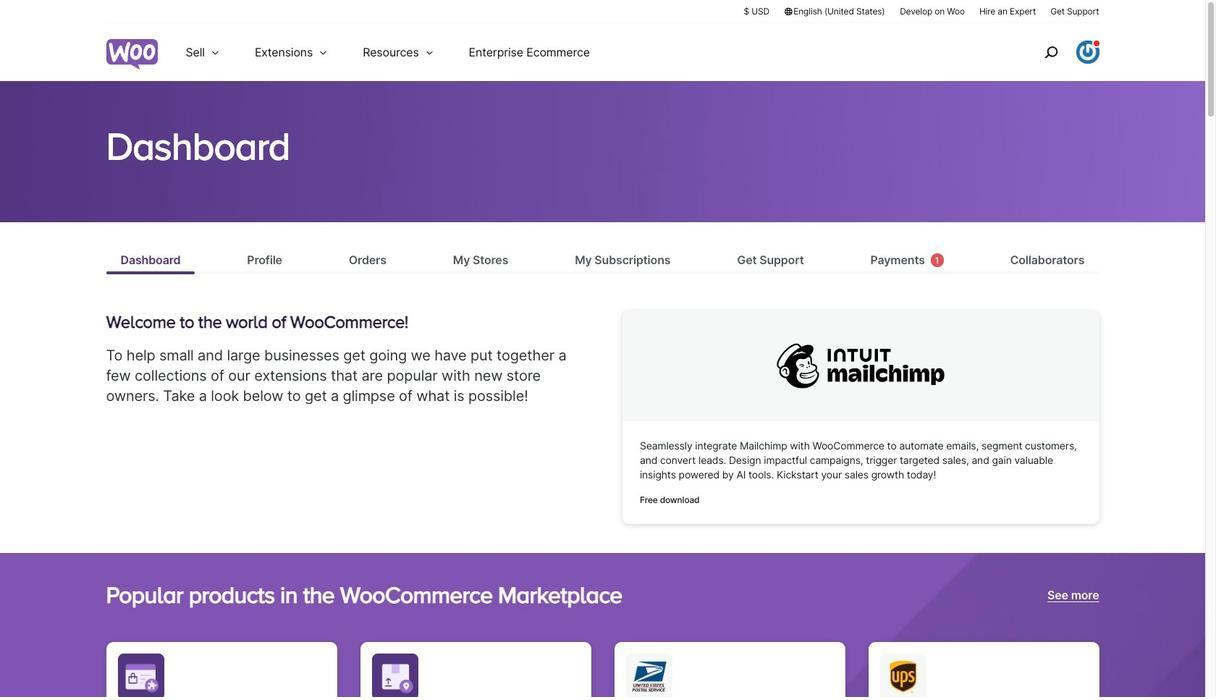 Task type: vqa. For each thing, say whether or not it's contained in the screenshot.
'Open account menu' icon
yes



Task type: describe. For each thing, give the bounding box(es) containing it.
open account menu image
[[1076, 41, 1099, 64]]

search image
[[1039, 41, 1063, 64]]



Task type: locate. For each thing, give the bounding box(es) containing it.
service navigation menu element
[[1013, 29, 1099, 76]]



